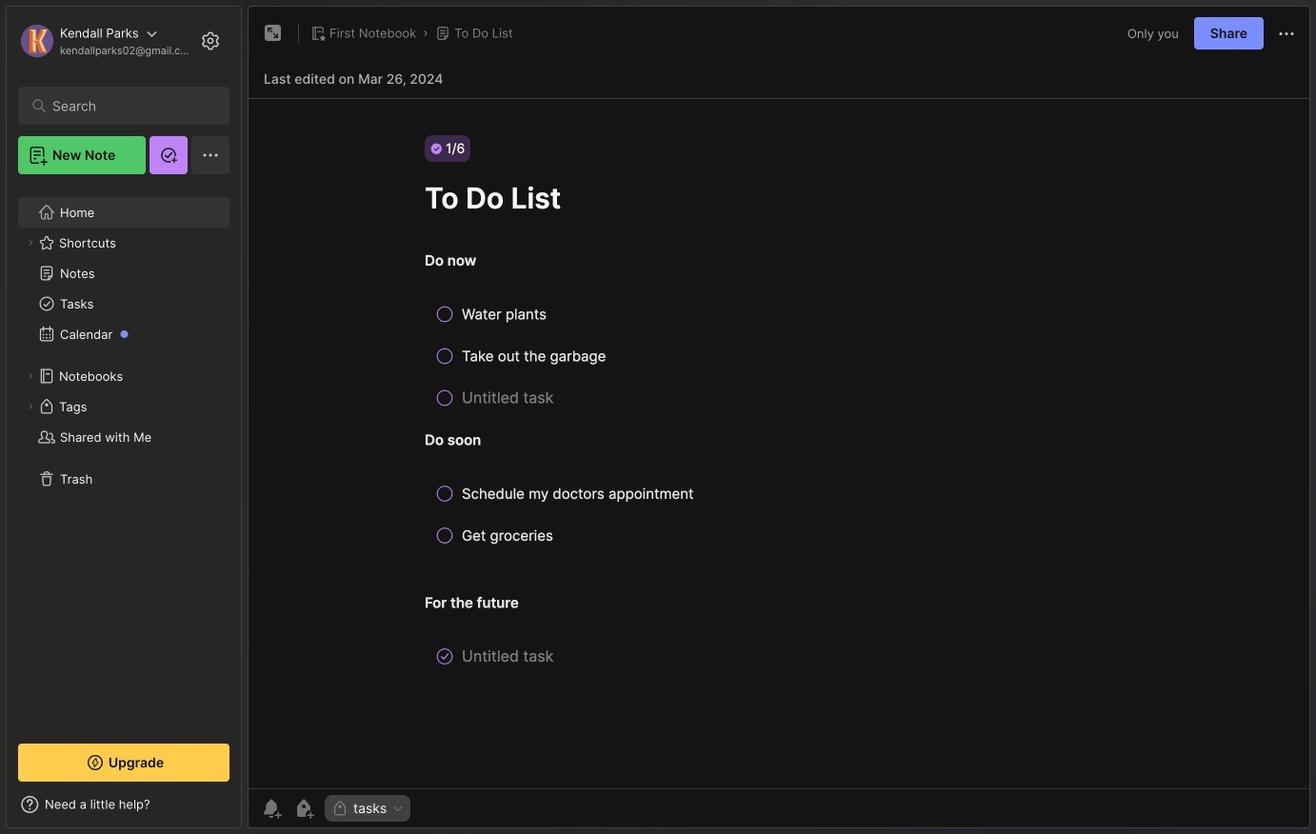 Task type: vqa. For each thing, say whether or not it's contained in the screenshot.
the Dec 15, 9:00 AM Popup Button
no



Task type: describe. For each thing, give the bounding box(es) containing it.
tree inside the main "element"
[[7, 186, 241, 727]]

expand notebooks image
[[25, 370, 36, 382]]

expand note image
[[262, 22, 285, 45]]

none search field inside the main "element"
[[52, 94, 204, 117]]

More actions field
[[1275, 21, 1298, 45]]

WHAT'S NEW field
[[7, 790, 241, 820]]

Account field
[[18, 22, 194, 60]]

Note Editor text field
[[249, 98, 1309, 789]]



Task type: locate. For each thing, give the bounding box(es) containing it.
settings image
[[199, 30, 222, 52]]

None search field
[[52, 94, 204, 117]]

tree
[[7, 186, 241, 727]]

expand tags image
[[25, 401, 36, 412]]

more actions image
[[1275, 22, 1298, 45]]

add tag image
[[292, 797, 315, 820]]

Search text field
[[52, 97, 204, 115]]

tasks Tag actions field
[[387, 802, 405, 815]]

note window element
[[248, 6, 1310, 833]]

main element
[[0, 0, 248, 834]]

click to collapse image
[[240, 799, 255, 822]]

add a reminder image
[[260, 797, 283, 820]]



